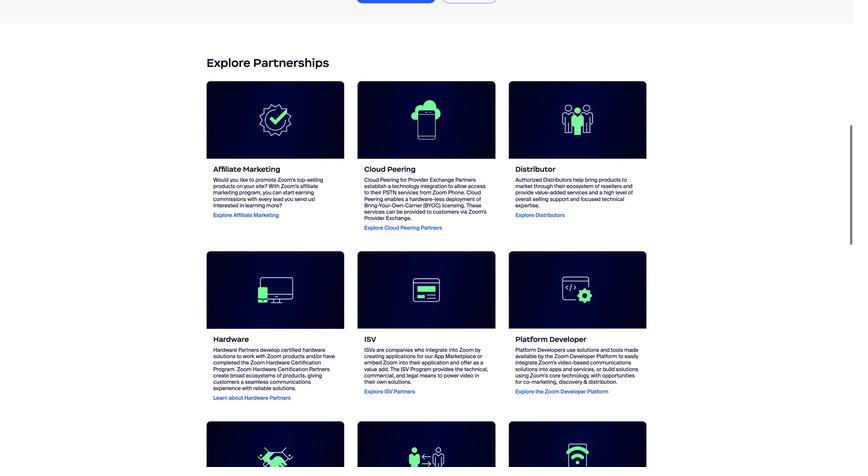 Task type: locate. For each thing, give the bounding box(es) containing it.
companies
[[386, 343, 413, 350]]

certification
[[291, 356, 321, 363], [278, 363, 308, 370]]

cloud up bring-
[[365, 173, 379, 180]]

products up the commissions
[[213, 179, 235, 186]]

in right video
[[475, 369, 479, 376]]

distributors up 'added'
[[544, 173, 572, 180]]

1 horizontal spatial by
[[539, 350, 544, 357]]

1 vertical spatial communications
[[270, 375, 311, 382]]

learn
[[213, 392, 228, 399]]

zoom's
[[278, 173, 296, 180], [281, 179, 299, 186], [469, 205, 487, 212], [539, 356, 557, 363], [530, 369, 549, 376]]

1 vertical spatial for
[[417, 350, 424, 357]]

1 horizontal spatial provider
[[408, 173, 429, 180]]

expertise.
[[516, 199, 540, 206]]

0 horizontal spatial products
[[213, 179, 235, 186]]

explore inside the platform developer platform developers use solutions and tools made available by the zoom developer platform to easily integrate zoom's video-based communications solutions into apps and services, or build solutions using zoom's core technology, with opportunities for co-marketing, discovery & distribution. explore the zoom developer platform
[[516, 385, 535, 392]]

more?
[[267, 199, 282, 206]]

2 horizontal spatial you
[[285, 192, 294, 199]]

0 vertical spatial can
[[273, 186, 282, 193]]

2 vertical spatial developer
[[561, 385, 587, 392]]

0 vertical spatial in
[[240, 199, 244, 206]]

solutions inside hardware hardware partners develop certified hardware solutions to work with zoom products and/or have completed the zoom hardware certification program. zoom hardware certification partners create broad ecosystems of products, giving customers a seamless communications experience with reliable solutions. learn about hardware partners
[[213, 350, 236, 357]]

1 horizontal spatial or
[[597, 363, 602, 370]]

distributors down support
[[536, 208, 565, 215]]

platform developer link
[[516, 332, 640, 341]]

and left legal
[[396, 369, 406, 376]]

to
[[249, 173, 254, 180], [623, 173, 627, 180], [448, 179, 453, 186], [365, 186, 369, 193], [427, 205, 432, 212], [237, 350, 242, 357], [619, 350, 624, 357], [438, 369, 443, 376]]

affiliate down learning
[[234, 208, 253, 215]]

services down help
[[568, 186, 588, 193]]

cloud up these
[[467, 186, 481, 193]]

service provider image
[[509, 418, 647, 468]]

developer up use
[[550, 332, 587, 341]]

with
[[248, 192, 258, 199], [256, 350, 266, 357], [591, 369, 601, 376], [242, 382, 252, 389]]

peering up the 'technology'
[[388, 161, 416, 170]]

marketing down more?
[[254, 208, 279, 215]]

means
[[420, 369, 437, 376]]

zoom's right via
[[469, 205, 487, 212]]

use
[[567, 343, 576, 350]]

for
[[401, 173, 407, 180], [417, 350, 424, 357], [516, 375, 522, 382]]

hardware-
[[410, 192, 435, 199]]

1 horizontal spatial in
[[475, 369, 479, 376]]

products up products,
[[283, 350, 305, 357]]

1 horizontal spatial selling
[[533, 192, 549, 199]]

into
[[449, 343, 458, 350], [399, 356, 408, 363], [539, 363, 549, 370]]

app
[[434, 350, 444, 357]]

0 horizontal spatial provider
[[365, 211, 385, 218]]

services up 'carrier'
[[398, 186, 419, 193]]

zoom's down developers
[[539, 356, 557, 363]]

for inside isv isvs are companies who integrate into zoom by creating applications for our app marketplace or embed zoom into their application and offer as a value add. the isv program provides the technical, commercial, and legal means to power video in their own solutions. explore isv partners
[[417, 350, 424, 357]]

you right lead
[[285, 192, 294, 199]]

in up "explore affiliate marketing" link
[[240, 199, 244, 206]]

0 vertical spatial or
[[478, 350, 483, 357]]

0 horizontal spatial communications
[[270, 375, 311, 382]]

0 horizontal spatial into
[[399, 356, 408, 363]]

2 horizontal spatial for
[[516, 375, 522, 382]]

1 horizontal spatial for
[[417, 350, 424, 357]]

affiliate
[[300, 179, 318, 186]]

products,
[[283, 369, 306, 376]]

isv up isvs
[[365, 332, 376, 341]]

communications
[[591, 356, 632, 363], [270, 375, 311, 382]]

1 vertical spatial developer
[[570, 350, 596, 357]]

0 vertical spatial provider
[[408, 173, 429, 180]]

0 vertical spatial distributors
[[544, 173, 572, 180]]

solutions. inside isv isvs are companies who integrate into zoom by creating applications for our app marketplace or embed zoom into their application and offer as a value add. the isv program provides the technical, commercial, and legal means to power video in their own solutions. explore isv partners
[[388, 375, 412, 382]]

2 vertical spatial isv
[[385, 385, 393, 392]]

reliable
[[254, 382, 272, 389]]

integrate up using
[[516, 356, 538, 363]]

and
[[624, 179, 633, 186], [589, 186, 599, 193], [571, 192, 580, 199], [601, 343, 610, 350], [450, 356, 460, 363], [563, 363, 573, 370], [396, 369, 406, 376]]

or left build
[[597, 363, 602, 370]]

and down the bring
[[589, 186, 599, 193]]

bring
[[585, 173, 598, 180]]

provides
[[433, 363, 454, 370]]

0 horizontal spatial solutions.
[[273, 382, 296, 389]]

cloud down exchange.
[[385, 221, 399, 228]]

zoom's right with
[[281, 179, 299, 186]]

into left apps
[[539, 363, 549, 370]]

to left work
[[237, 350, 242, 357]]

selling up earning
[[308, 173, 324, 180]]

1 vertical spatial customers
[[213, 375, 240, 382]]

solutions down available
[[516, 363, 538, 370]]

to up level
[[623, 173, 627, 180]]

0 vertical spatial for
[[401, 173, 407, 180]]

overall
[[516, 192, 532, 199]]

about
[[229, 392, 243, 399]]

marketing
[[243, 161, 280, 170], [254, 208, 279, 215]]

commissions
[[213, 192, 246, 199]]

zoom up apps
[[555, 350, 569, 357]]

customers
[[433, 205, 460, 212], [213, 375, 240, 382]]

affiliate up would in the left of the page
[[213, 161, 241, 170]]

exchange
[[430, 173, 454, 180]]

technology,
[[562, 369, 590, 376]]

in
[[240, 199, 244, 206], [475, 369, 479, 376]]

1 vertical spatial can
[[386, 205, 395, 212]]

platform
[[516, 332, 548, 341], [516, 343, 537, 350], [597, 350, 618, 357], [588, 385, 609, 392]]

own
[[377, 375, 387, 382]]

the
[[545, 350, 553, 357], [241, 356, 249, 363], [455, 363, 463, 370], [536, 385, 544, 392]]

with right &
[[591, 369, 601, 376]]

zoom up offer
[[460, 343, 474, 350]]

communications inside hardware hardware partners develop certified hardware solutions to work with zoom products and/or have completed the zoom hardware certification program. zoom hardware certification partners create broad ecosystems of products, giving customers a seamless communications experience with reliable solutions. learn about hardware partners
[[270, 375, 311, 382]]

co-
[[524, 375, 532, 382]]

you
[[230, 173, 239, 180], [263, 186, 272, 193], [285, 192, 294, 199]]

partners down (byoc)
[[421, 221, 442, 228]]

explore partnerships
[[207, 52, 329, 67]]

zoom
[[433, 186, 447, 193], [460, 343, 474, 350], [267, 350, 282, 357], [555, 350, 569, 357], [250, 356, 265, 363], [383, 356, 398, 363], [237, 363, 252, 370], [545, 385, 560, 392]]

hardware
[[213, 332, 249, 341], [213, 343, 237, 350], [266, 356, 290, 363], [253, 363, 277, 370], [245, 392, 269, 399]]

legal
[[407, 369, 419, 376]]

provided
[[404, 205, 426, 212]]

customers inside hardware hardware partners develop certified hardware solutions to work with zoom products and/or have completed the zoom hardware certification program. zoom hardware certification partners create broad ecosystems of products, giving customers a seamless communications experience with reliable solutions. learn about hardware partners
[[213, 375, 240, 382]]

isv link
[[365, 332, 489, 341]]

you left "like"
[[230, 173, 239, 180]]

developer
[[550, 332, 587, 341], [570, 350, 596, 357], [561, 385, 587, 392]]

a inside 'distributor authorized distributors help bring products to market through their ecosystem of resellers and provide value-added services and a high level of overall selling support and focused technical expertise. explore distributors'
[[600, 186, 603, 193]]

a inside hardware hardware partners develop certified hardware solutions to work with zoom products and/or have completed the zoom hardware certification program. zoom hardware certification partners create broad ecosystems of products, giving customers a seamless communications experience with reliable solutions. learn about hardware partners
[[241, 375, 244, 382]]

products
[[599, 173, 621, 180], [213, 179, 235, 186], [283, 350, 305, 357]]

integrate up application at the bottom
[[426, 343, 448, 350]]

by up as
[[475, 343, 481, 350]]

2 horizontal spatial into
[[539, 363, 549, 370]]

1 vertical spatial isv
[[401, 363, 409, 370]]

solutions
[[577, 343, 600, 350], [213, 350, 236, 357], [516, 363, 538, 370], [616, 363, 639, 370]]

products inside 'distributor authorized distributors help bring products to market through their ecosystem of resellers and provide value-added services and a high level of overall selling support and focused technical expertise. explore distributors'
[[599, 173, 621, 180]]

us!
[[308, 192, 315, 199]]

with up learn about hardware partners link
[[242, 382, 252, 389]]

offer
[[461, 356, 472, 363]]

for left our
[[417, 350, 424, 357]]

solutions. down "the"
[[388, 375, 412, 382]]

from
[[420, 186, 431, 193]]

selling down through
[[533, 192, 549, 199]]

0 vertical spatial communications
[[591, 356, 632, 363]]

0 horizontal spatial selling
[[308, 173, 324, 180]]

earning
[[296, 186, 314, 193]]

a
[[388, 179, 391, 186], [600, 186, 603, 193], [406, 192, 409, 199], [481, 356, 484, 363], [241, 375, 244, 382]]

1 horizontal spatial can
[[386, 205, 395, 212]]

customers down less
[[433, 205, 460, 212]]

1 horizontal spatial services
[[398, 186, 419, 193]]

provider down cloud peering link
[[408, 173, 429, 180]]

can left be at the left top of page
[[386, 205, 395, 212]]

1 horizontal spatial solutions.
[[388, 375, 412, 382]]

1 horizontal spatial isv
[[385, 385, 393, 392]]

explore inside 'distributor authorized distributors help bring products to market through their ecosystem of resellers and provide value-added services and a high level of overall selling support and focused technical expertise. explore distributors'
[[516, 208, 535, 215]]

of left products,
[[277, 369, 282, 376]]

explore inside isv isvs are companies who integrate into zoom by creating applications for our app marketplace or embed zoom into their application and offer as a value add. the isv program provides the technical, commercial, and legal means to power video in their own solutions. explore isv partners
[[365, 385, 384, 392]]

of inside hardware hardware partners develop certified hardware solutions to work with zoom products and/or have completed the zoom hardware certification program. zoom hardware certification partners create broad ecosystems of products, giving customers a seamless communications experience with reliable solutions. learn about hardware partners
[[277, 369, 282, 376]]

1 vertical spatial selling
[[533, 192, 549, 199]]

partners down legal
[[394, 385, 415, 392]]

explore inside affiliate marketing would you like to promote zoom's top-selling products on your site? with zoom's affiliate marketing program, you can start earning commissions with every lead you send us! interested in learning more? explore affiliate marketing
[[213, 208, 232, 215]]

0 vertical spatial selling
[[308, 173, 324, 180]]

hardware link
[[213, 332, 338, 341]]

0 horizontal spatial or
[[478, 350, 483, 357]]

0 vertical spatial customers
[[433, 205, 460, 212]]

solutions up program. at the bottom of the page
[[213, 350, 236, 357]]

1 vertical spatial affiliate
[[234, 208, 253, 215]]

with inside the platform developer platform developers use solutions and tools made available by the zoom developer platform to easily integrate zoom's video-based communications solutions into apps and services, or build solutions using zoom's core technology, with opportunities for co-marketing, discovery & distribution. explore the zoom developer platform
[[591, 369, 601, 376]]

of down access
[[477, 192, 481, 199]]

a left seamless
[[241, 375, 244, 382]]

1 vertical spatial provider
[[365, 211, 385, 218]]

0 vertical spatial affiliate
[[213, 161, 241, 170]]

platform down distribution.
[[588, 385, 609, 392]]

services down enables
[[365, 205, 385, 212]]

solutions.
[[388, 375, 412, 382], [273, 382, 296, 389]]

customers inside cloud peering cloud peering for provider exchange partners establish a technology integration to allow access to their pstn services from zoom phone. cloud peering enables a hardware-less deployment of bring-your-own-carrier (byoc) licensing. these services can be provided to customers via zoom's provider exchange. explore cloud peering partners
[[433, 205, 460, 212]]

1 vertical spatial integrate
[[516, 356, 538, 363]]

zoom down exchange
[[433, 186, 447, 193]]

like
[[240, 173, 248, 180]]

1 horizontal spatial you
[[263, 186, 272, 193]]

giving
[[308, 369, 322, 376]]

0 vertical spatial isv
[[365, 332, 376, 341]]

lead
[[273, 192, 284, 199]]

2 horizontal spatial services
[[568, 186, 588, 193]]

work
[[243, 350, 255, 357]]

a inside isv isvs are companies who integrate into zoom by creating applications for our app marketplace or embed zoom into their application and offer as a value add. the isv program provides the technical, commercial, and legal means to power video in their own solutions. explore isv partners
[[481, 356, 484, 363]]

partners down reliable
[[270, 392, 291, 399]]

integrate
[[426, 343, 448, 350], [516, 356, 538, 363]]

1 horizontal spatial integrate
[[516, 356, 538, 363]]

hardware partner image
[[207, 248, 345, 326]]

by right available
[[539, 350, 544, 357]]

for inside the platform developer platform developers use solutions and tools made available by the zoom developer platform to easily integrate zoom's video-based communications solutions into apps and services, or build solutions using zoom's core technology, with opportunities for co-marketing, discovery & distribution. explore the zoom developer platform
[[516, 375, 522, 382]]

for left co-
[[516, 375, 522, 382]]

1 vertical spatial distributors
[[536, 208, 565, 215]]

peering
[[388, 161, 416, 170], [380, 173, 399, 180], [365, 192, 384, 199], [401, 221, 420, 228]]

isv isvs are companies who integrate into zoom by creating applications for our app marketplace or embed zoom into their application and offer as a value add. the isv program provides the technical, commercial, and legal means to power video in their own solutions. explore isv partners
[[365, 332, 488, 392]]

provide
[[516, 186, 534, 193]]

solutions. down products,
[[273, 382, 296, 389]]

0 vertical spatial integrate
[[426, 343, 448, 350]]

applications
[[386, 350, 416, 357]]

to right "like"
[[249, 173, 254, 180]]

a right as
[[481, 356, 484, 363]]

value-
[[535, 186, 550, 193]]

learn about hardware partners link
[[213, 392, 291, 399]]

1 horizontal spatial products
[[283, 350, 305, 357]]

can left start
[[273, 186, 282, 193]]

0 horizontal spatial in
[[240, 199, 244, 206]]

peering down establish
[[365, 192, 384, 199]]

video-
[[558, 356, 574, 363]]

to left power
[[438, 369, 443, 376]]

1 vertical spatial or
[[597, 363, 602, 370]]

the up broad
[[241, 356, 249, 363]]

0 horizontal spatial for
[[401, 173, 407, 180]]

with left every
[[248, 192, 258, 199]]

developer up services,
[[570, 350, 596, 357]]

0 horizontal spatial isv
[[365, 332, 376, 341]]

their up bring-
[[371, 186, 382, 193]]

explore
[[207, 52, 251, 67], [213, 208, 232, 215], [516, 208, 535, 215], [365, 221, 384, 228], [365, 385, 384, 392], [516, 385, 535, 392]]

communications inside the platform developer platform developers use solutions and tools made available by the zoom developer platform to easily integrate zoom's video-based communications solutions into apps and services, or build solutions using zoom's core technology, with opportunities for co-marketing, discovery & distribution. explore the zoom developer platform
[[591, 356, 632, 363]]

of
[[595, 179, 600, 186], [629, 186, 633, 193], [477, 192, 481, 199], [277, 369, 282, 376]]

by
[[475, 343, 481, 350], [539, 350, 544, 357]]

1 vertical spatial in
[[475, 369, 479, 376]]

0 horizontal spatial integrate
[[426, 343, 448, 350]]

promote
[[256, 173, 277, 180]]

0 horizontal spatial can
[[273, 186, 282, 193]]

top-
[[297, 173, 308, 180]]

resellers
[[601, 179, 622, 186]]

products inside affiliate marketing would you like to promote zoom's top-selling products on your site? with zoom's affiliate marketing program, you can start earning commissions with every lead you send us! interested in learning more? explore affiliate marketing
[[213, 179, 235, 186]]

developer down "discovery" at bottom right
[[561, 385, 587, 392]]

isv right "the"
[[401, 363, 409, 370]]

1 horizontal spatial customers
[[433, 205, 460, 212]]

and right apps
[[563, 363, 573, 370]]

2 horizontal spatial products
[[599, 173, 621, 180]]

2 vertical spatial for
[[516, 375, 522, 382]]

in inside affiliate marketing would you like to promote zoom's top-selling products on your site? with zoom's affiliate marketing program, you can start earning commissions with every lead you send us! interested in learning more? explore affiliate marketing
[[240, 199, 244, 206]]

the down marketplace
[[455, 363, 463, 370]]

0 horizontal spatial customers
[[213, 375, 240, 382]]

every
[[259, 192, 272, 199]]

interested
[[213, 199, 239, 206]]

1 horizontal spatial communications
[[591, 356, 632, 363]]

core
[[550, 369, 561, 376]]

0 horizontal spatial by
[[475, 343, 481, 350]]

of inside cloud peering cloud peering for provider exchange partners establish a technology integration to allow access to their pstn services from zoom phone. cloud peering enables a hardware-less deployment of bring-your-own-carrier (byoc) licensing. these services can be provided to customers via zoom's provider exchange. explore cloud peering partners
[[477, 192, 481, 199]]

would
[[213, 173, 229, 180]]

platform up available
[[516, 332, 548, 341]]

isv down own in the left bottom of the page
[[385, 385, 393, 392]]

a left high
[[600, 186, 603, 193]]

the inside hardware hardware partners develop certified hardware solutions to work with zoom products and/or have completed the zoom hardware certification program. zoom hardware certification partners create broad ecosystems of products, giving customers a seamless communications experience with reliable solutions. learn about hardware partners
[[241, 356, 249, 363]]

into down companies
[[399, 356, 408, 363]]

selling inside affiliate marketing would you like to promote zoom's top-selling products on your site? with zoom's affiliate marketing program, you can start earning commissions with every lead you send us! interested in learning more? explore affiliate marketing
[[308, 173, 324, 180]]



Task type: vqa. For each thing, say whether or not it's contained in the screenshot.


Task type: describe. For each thing, give the bounding box(es) containing it.
distributors image
[[509, 78, 647, 155]]

1 horizontal spatial into
[[449, 343, 458, 350]]

your
[[244, 179, 255, 186]]

into inside the platform developer platform developers use solutions and tools made available by the zoom developer platform to easily integrate zoom's video-based communications solutions into apps and services, or build solutions using zoom's core technology, with opportunities for co-marketing, discovery & distribution. explore the zoom developer platform
[[539, 363, 549, 370]]

application
[[422, 356, 449, 363]]

start
[[283, 186, 294, 193]]

technical
[[602, 192, 625, 199]]

with
[[269, 179, 280, 186]]

authorized
[[516, 173, 542, 180]]

distributor
[[516, 161, 556, 170]]

who
[[415, 343, 425, 350]]

0 vertical spatial marketing
[[243, 161, 280, 170]]

zoom up ecosystems
[[250, 356, 265, 363]]

level
[[616, 186, 627, 193]]

of left high
[[595, 179, 600, 186]]

deployment
[[446, 192, 475, 199]]

zoom down marketing,
[[545, 385, 560, 392]]

d3a4c0d3 f427 4aac 83eb 054983c9897a image
[[358, 78, 496, 155]]

program,
[[239, 186, 262, 193]]

to left allow
[[448, 179, 453, 186]]

selling inside 'distributor authorized distributors help bring products to market through their ecosystem of resellers and provide value-added services and a high level of overall selling support and focused technical expertise. explore distributors'
[[533, 192, 549, 199]]

to inside isv isvs are companies who integrate into zoom by creating applications for our app marketplace or embed zoom into their application and offer as a value add. the isv program provides the technical, commercial, and legal means to power video in their own solutions. explore isv partners
[[438, 369, 443, 376]]

zoom inside cloud peering cloud peering for provider exchange partners establish a technology integration to allow access to their pstn services from zoom phone. cloud peering enables a hardware-less deployment of bring-your-own-carrier (byoc) licensing. these services can be provided to customers via zoom's provider exchange. explore cloud peering partners
[[433, 186, 447, 193]]

market
[[516, 179, 533, 186]]

your-
[[379, 199, 392, 206]]

explore affiliate marketing link
[[213, 208, 279, 215]]

platform up build
[[597, 350, 618, 357]]

seamless
[[245, 375, 269, 382]]

the up apps
[[545, 350, 553, 357]]

distribution.
[[589, 375, 618, 382]]

carrier
[[405, 199, 422, 206]]

by inside isv isvs are companies who integrate into zoom by creating applications for our app marketplace or embed zoom into their application and offer as a value add. the isv program provides the technical, commercial, and legal means to power video in their own solutions. explore isv partners
[[475, 343, 481, 350]]

0 horizontal spatial services
[[365, 205, 385, 212]]

partners down and/or
[[309, 363, 330, 370]]

with inside affiliate marketing would you like to promote zoom's top-selling products on your site? with zoom's affiliate marketing program, you can start earning commissions with every lead you send us! interested in learning more? explore affiliate marketing
[[248, 192, 258, 199]]

learning
[[245, 199, 265, 206]]

opportunities
[[603, 369, 635, 376]]

marketing
[[213, 186, 238, 193]]

completed
[[213, 356, 240, 363]]

(byoc)
[[424, 199, 441, 206]]

tools
[[611, 343, 624, 350]]

commercial,
[[365, 369, 395, 376]]

marketplace
[[446, 350, 476, 357]]

their left own in the left bottom of the page
[[365, 375, 376, 382]]

platform left developers
[[516, 343, 537, 350]]

2 horizontal spatial isv
[[401, 363, 409, 370]]

experience
[[213, 382, 241, 389]]

as
[[474, 356, 479, 363]]

can inside affiliate marketing would you like to promote zoom's top-selling products on your site? with zoom's affiliate marketing program, you can start earning commissions with every lead you send us! interested in learning more? explore affiliate marketing
[[273, 186, 282, 193]]

certification down certified
[[278, 363, 308, 370]]

distributor authorized distributors help bring products to market through their ecosystem of resellers and provide value-added services and a high level of overall selling support and focused technical expertise. explore distributors
[[516, 161, 633, 215]]

affiliate marketing link
[[213, 161, 338, 170]]

integrate inside the platform developer platform developers use solutions and tools made available by the zoom developer platform to easily integrate zoom's video-based communications solutions into apps and services, or build solutions using zoom's core technology, with opportunities for co-marketing, discovery & distribution. explore the zoom developer platform
[[516, 356, 538, 363]]

zoom's left core
[[530, 369, 549, 376]]

with right work
[[256, 350, 266, 357]]

isvs
[[365, 343, 375, 350]]

services,
[[574, 363, 596, 370]]

explore distributors link
[[516, 208, 565, 215]]

and right the resellers
[[624, 179, 633, 186]]

distributor link
[[516, 161, 640, 170]]

services inside 'distributor authorized distributors help bring products to market through their ecosystem of resellers and provide value-added services and a high level of overall selling support and focused technical expertise. explore distributors'
[[568, 186, 588, 193]]

high
[[604, 186, 615, 193]]

less
[[435, 192, 445, 199]]

zoom's up start
[[278, 173, 296, 180]]

partners left "develop"
[[238, 343, 259, 350]]

through
[[534, 179, 553, 186]]

to up bring-
[[365, 186, 369, 193]]

&
[[584, 375, 588, 382]]

certified
[[281, 343, 302, 350]]

zoom down hardware 'link'
[[267, 350, 282, 357]]

have
[[323, 350, 335, 357]]

support
[[550, 192, 569, 199]]

focused
[[581, 192, 601, 199]]

solutions. inside hardware hardware partners develop certified hardware solutions to work with zoom products and/or have completed the zoom hardware certification program. zoom hardware certification partners create broad ecosystems of products, giving customers a seamless communications experience with reliable solutions. learn about hardware partners
[[273, 382, 296, 389]]

pstn
[[383, 186, 397, 193]]

integrate inside isv isvs are companies who integrate into zoom by creating applications for our app marketplace or embed zoom into their application and offer as a value add. the isv program provides the technical, commercial, and legal means to power video in their own solutions. explore isv partners
[[426, 343, 448, 350]]

a right own- at top
[[406, 192, 409, 199]]

zoom down companies
[[383, 356, 398, 363]]

technology
[[392, 179, 420, 186]]

peering up pstn
[[380, 173, 399, 180]]

using
[[516, 369, 529, 376]]

their inside cloud peering cloud peering for provider exchange partners establish a technology integration to allow access to their pstn services from zoom phone. cloud peering enables a hardware-less deployment of bring-your-own-carrier (byoc) licensing. these services can be provided to customers via zoom's provider exchange. explore cloud peering partners
[[371, 186, 382, 193]]

based
[[574, 356, 589, 363]]

establish
[[365, 179, 387, 186]]

in inside isv isvs are companies who integrate into zoom by creating applications for our app marketplace or embed zoom into their application and offer as a value add. the isv program provides the technical, commercial, and legal means to power video in their own solutions. explore isv partners
[[475, 369, 479, 376]]

their up legal
[[410, 356, 421, 363]]

for inside cloud peering cloud peering for provider exchange partners establish a technology integration to allow access to their pstn services from zoom phone. cloud peering enables a hardware-less deployment of bring-your-own-carrier (byoc) licensing. these services can be provided to customers via zoom's provider exchange. explore cloud peering partners
[[401, 173, 407, 180]]

creating
[[365, 350, 385, 357]]

and down ecosystem
[[571, 192, 580, 199]]

exchange.
[[386, 211, 412, 218]]

access
[[468, 179, 486, 186]]

embed
[[365, 356, 382, 363]]

available
[[516, 350, 537, 357]]

or inside the platform developer platform developers use solutions and tools made available by the zoom developer platform to easily integrate zoom's video-based communications solutions into apps and services, or build solutions using zoom's core technology, with opportunities for co-marketing, discovery & distribution. explore the zoom developer platform
[[597, 363, 602, 370]]

our
[[425, 350, 433, 357]]

zoom down work
[[237, 363, 252, 370]]

zoom's inside cloud peering cloud peering for provider exchange partners establish a technology integration to allow access to their pstn services from zoom phone. cloud peering enables a hardware-less deployment of bring-your-own-carrier (byoc) licensing. these services can be provided to customers via zoom's provider exchange. explore cloud peering partners
[[469, 205, 487, 212]]

the down marketing,
[[536, 385, 544, 392]]

explore cloud peering partners link
[[365, 221, 442, 228]]

the inside isv isvs are companies who integrate into zoom by creating applications for our app marketplace or embed zoom into their application and offer as a value add. the isv program provides the technical, commercial, and legal means to power video in their own solutions. explore isv partners
[[455, 363, 463, 370]]

certification down "hardware"
[[291, 356, 321, 363]]

to inside hardware hardware partners develop certified hardware solutions to work with zoom products and/or have completed the zoom hardware certification program. zoom hardware certification partners create broad ecosystems of products, giving customers a seamless communications experience with reliable solutions. learn about hardware partners
[[237, 350, 242, 357]]

broad
[[230, 369, 245, 376]]

of right level
[[629, 186, 633, 193]]

image20230726164428 image
[[358, 418, 496, 468]]

technical,
[[465, 363, 488, 370]]

explore inside cloud peering cloud peering for provider exchange partners establish a technology integration to allow access to their pstn services from zoom phone. cloud peering enables a hardware-less deployment of bring-your-own-carrier (byoc) licensing. these services can be provided to customers via zoom's provider exchange. explore cloud peering partners
[[365, 221, 384, 228]]

and left "tools"
[[601, 343, 610, 350]]

are
[[377, 343, 385, 350]]

easily
[[625, 350, 639, 357]]

to inside the platform developer platform developers use solutions and tools made available by the zoom developer platform to easily integrate zoom's video-based communications solutions into apps and services, or build solutions using zoom's core technology, with opportunities for co-marketing, discovery & distribution. explore the zoom developer platform
[[619, 350, 624, 357]]

allow
[[455, 179, 467, 186]]

licensing.
[[442, 199, 466, 206]]

image20230726163804 image
[[207, 418, 345, 468]]

explore isv partners link
[[365, 385, 415, 392]]

affiliate marketing would you like to promote zoom's top-selling products on your site? with zoom's affiliate marketing program, you can start earning commissions with every lead you send us! interested in learning more? explore affiliate marketing
[[213, 161, 324, 215]]

0 horizontal spatial you
[[230, 173, 239, 180]]

solutions up 'based'
[[577, 343, 600, 350]]

their inside 'distributor authorized distributors help bring products to market through their ecosystem of resellers and provide value-added services and a high level of overall selling support and focused technical expertise. explore distributors'
[[555, 179, 566, 186]]

partners inside isv isvs are companies who integrate into zoom by creating applications for our app marketplace or embed zoom into their application and offer as a value add. the isv program provides the technical, commercial, and legal means to power video in their own solutions. explore isv partners
[[394, 385, 415, 392]]

ecosystem
[[567, 179, 594, 186]]

phone.
[[448, 186, 466, 193]]

the
[[391, 363, 400, 370]]

a up enables
[[388, 179, 391, 186]]

add.
[[379, 363, 389, 370]]

isv image
[[358, 248, 496, 326]]

on
[[237, 179, 243, 186]]

to inside 'distributor authorized distributors help bring products to market through their ecosystem of resellers and provide value-added services and a high level of overall selling support and focused technical expertise. explore distributors'
[[623, 173, 627, 180]]

integration
[[421, 179, 447, 186]]

and left offer
[[450, 356, 460, 363]]

explore the zoom developer platform link
[[516, 385, 609, 392]]

bring-
[[365, 199, 379, 206]]

create
[[213, 369, 229, 376]]

and/or
[[306, 350, 322, 357]]

site?
[[256, 179, 267, 186]]

peering down exchange.
[[401, 221, 420, 228]]

0 vertical spatial developer
[[550, 332, 587, 341]]

to inside affiliate marketing would you like to promote zoom's top-selling products on your site? with zoom's affiliate marketing program, you can start earning commissions with every lead you send us! interested in learning more? explore affiliate marketing
[[249, 173, 254, 180]]

cloud peering cloud peering for provider exchange partners establish a technology integration to allow access to their pstn services from zoom phone. cloud peering enables a hardware-less deployment of bring-your-own-carrier (byoc) licensing. these services can be provided to customers via zoom's provider exchange. explore cloud peering partners
[[365, 161, 487, 228]]

program
[[411, 363, 432, 370]]

1 vertical spatial marketing
[[254, 208, 279, 215]]

platform developer image
[[509, 248, 647, 326]]

hardware
[[303, 343, 326, 350]]

partners up the phone.
[[456, 173, 476, 180]]

to right provided
[[427, 205, 432, 212]]

power
[[444, 369, 459, 376]]

or inside isv isvs are companies who integrate into zoom by creating applications for our app marketplace or embed zoom into their application and offer as a value add. the isv program provides the technical, commercial, and legal means to power video in their own solutions. explore isv partners
[[478, 350, 483, 357]]

cloud peering link
[[365, 161, 489, 170]]

added
[[550, 186, 566, 193]]

can inside cloud peering cloud peering for provider exchange partners establish a technology integration to allow access to their pstn services from zoom phone. cloud peering enables a hardware-less deployment of bring-your-own-carrier (byoc) licensing. these services can be provided to customers via zoom's provider exchange. explore cloud peering partners
[[386, 205, 395, 212]]

solutions down easily
[[616, 363, 639, 370]]

cloud up establish
[[365, 161, 386, 170]]

developers
[[538, 343, 566, 350]]

discovery
[[559, 375, 583, 382]]

products inside hardware hardware partners develop certified hardware solutions to work with zoom products and/or have completed the zoom hardware certification program. zoom hardware certification partners create broad ecosystems of products, giving customers a seamless communications experience with reliable solutions. learn about hardware partners
[[283, 350, 305, 357]]

affiliate image
[[207, 78, 345, 155]]

by inside the platform developer platform developers use solutions and tools made available by the zoom developer platform to easily integrate zoom's video-based communications solutions into apps and services, or build solutions using zoom's core technology, with opportunities for co-marketing, discovery & distribution. explore the zoom developer platform
[[539, 350, 544, 357]]



